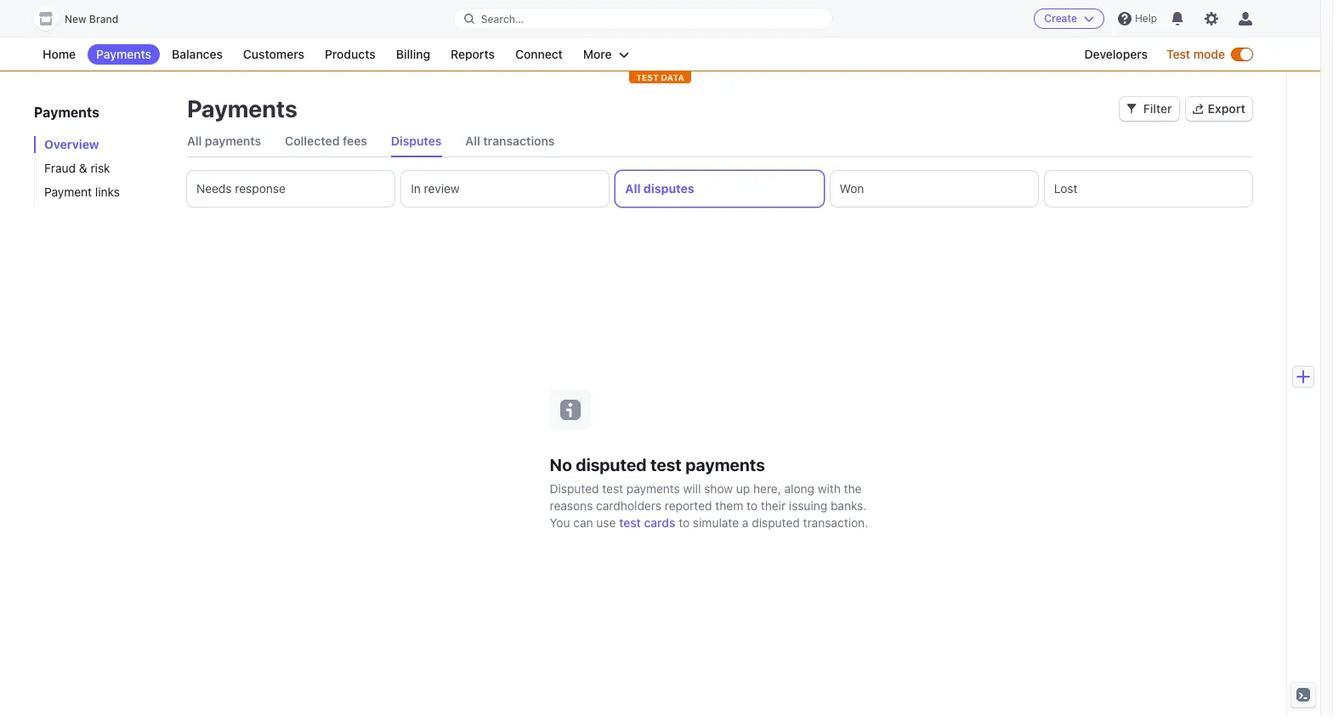 Task type: locate. For each thing, give the bounding box(es) containing it.
test up reported
[[651, 455, 682, 474]]

transactions
[[483, 134, 555, 148]]

billing
[[396, 47, 430, 61]]

transaction.
[[803, 515, 869, 529]]

payments up show
[[686, 455, 765, 474]]

along
[[785, 481, 815, 495]]

all inside the all disputes button
[[625, 181, 641, 196]]

cardholders
[[596, 498, 662, 512]]

here,
[[754, 481, 781, 495]]

home
[[43, 47, 76, 61]]

needs response button
[[187, 171, 395, 207]]

all left disputes
[[625, 181, 641, 196]]

export button
[[1186, 97, 1253, 121]]

all for all transactions
[[466, 134, 480, 148]]

customers link
[[235, 44, 313, 65]]

new brand button
[[34, 7, 135, 31]]

in review
[[411, 181, 460, 196]]

test up cardholders
[[602, 481, 623, 495]]

all inside all payments link
[[187, 134, 202, 148]]

disputed down the their
[[752, 515, 800, 529]]

new
[[65, 13, 86, 26]]

all for all disputes
[[625, 181, 641, 196]]

more
[[583, 47, 612, 61]]

disputes
[[644, 181, 695, 196]]

all transactions
[[466, 134, 555, 148]]

mode
[[1194, 47, 1226, 61]]

to
[[747, 498, 758, 512], [679, 515, 690, 529]]

0 vertical spatial disputed
[[576, 455, 647, 474]]

1 vertical spatial tab list
[[187, 171, 1253, 207]]

connect link
[[507, 44, 571, 65]]

all left transactions
[[466, 134, 480, 148]]

simulate
[[693, 515, 739, 529]]

products
[[325, 47, 376, 61]]

a
[[742, 515, 749, 529]]

1 horizontal spatial to
[[747, 498, 758, 512]]

help
[[1135, 12, 1158, 25]]

test
[[651, 455, 682, 474], [602, 481, 623, 495], [619, 515, 641, 529]]

2 horizontal spatial payments
[[686, 455, 765, 474]]

2 horizontal spatial all
[[625, 181, 641, 196]]

0 horizontal spatial disputed
[[576, 455, 647, 474]]

all transactions link
[[466, 126, 555, 156]]

balances
[[172, 47, 223, 61]]

will
[[684, 481, 701, 495]]

fees
[[343, 134, 367, 148]]

1 horizontal spatial disputed
[[752, 515, 800, 529]]

collected
[[285, 134, 340, 148]]

collected fees link
[[285, 126, 367, 156]]

payments link
[[88, 44, 160, 65]]

2 vertical spatial test
[[619, 515, 641, 529]]

new brand
[[65, 13, 118, 26]]

1 horizontal spatial payments
[[627, 481, 680, 495]]

response
[[235, 181, 286, 196]]

disputed test payments will show up here, along with the reasons cardholders reported them to their issuing banks. you can use
[[550, 481, 867, 529]]

disputes link
[[391, 126, 442, 156]]

1 tab list from the top
[[187, 126, 1253, 157]]

2 vertical spatial payments
[[627, 481, 680, 495]]

all up needs at top left
[[187, 134, 202, 148]]

overview link
[[34, 136, 170, 153]]

0 vertical spatial payments
[[205, 134, 261, 148]]

to inside the disputed test payments will show up here, along with the reasons cardholders reported them to their issuing banks. you can use
[[747, 498, 758, 512]]

disputed
[[576, 455, 647, 474], [752, 515, 800, 529]]

reasons
[[550, 498, 593, 512]]

1 vertical spatial test
[[602, 481, 623, 495]]

all disputes button
[[616, 171, 824, 207]]

use
[[596, 515, 616, 529]]

1 vertical spatial disputed
[[752, 515, 800, 529]]

1 vertical spatial to
[[679, 515, 690, 529]]

test
[[1167, 47, 1191, 61]]

you
[[550, 515, 570, 529]]

balances link
[[163, 44, 231, 65]]

1 horizontal spatial all
[[466, 134, 480, 148]]

0 vertical spatial test
[[651, 455, 682, 474]]

0 horizontal spatial payments
[[205, 134, 261, 148]]

payments down no disputed test payments
[[627, 481, 680, 495]]

tab list
[[187, 126, 1253, 157], [187, 171, 1253, 207]]

won button
[[831, 171, 1038, 207]]

show
[[704, 481, 733, 495]]

reported
[[665, 498, 712, 512]]

needs
[[196, 181, 232, 196]]

connect
[[515, 47, 563, 61]]

all inside the all transactions link
[[466, 134, 480, 148]]

payments down brand
[[96, 47, 151, 61]]

payments inside the disputed test payments will show up here, along with the reasons cardholders reported them to their issuing banks. you can use
[[627, 481, 680, 495]]

lost button
[[1045, 171, 1253, 207]]

home link
[[34, 44, 84, 65]]

payments
[[96, 47, 151, 61], [187, 94, 298, 122], [34, 105, 99, 120]]

payments up needs response
[[205, 134, 261, 148]]

to down reported
[[679, 515, 690, 529]]

payment links link
[[34, 184, 170, 201]]

create
[[1045, 12, 1077, 25]]

to up a at the right bottom of page
[[747, 498, 758, 512]]

fraud
[[44, 161, 76, 175]]

0 vertical spatial to
[[747, 498, 758, 512]]

0 vertical spatial tab list
[[187, 126, 1253, 157]]

payments
[[205, 134, 261, 148], [686, 455, 765, 474], [627, 481, 680, 495]]

tab list containing needs response
[[187, 171, 1253, 207]]

in review button
[[402, 171, 609, 207]]

payment
[[44, 185, 92, 199]]

0 horizontal spatial all
[[187, 134, 202, 148]]

test down cardholders
[[619, 515, 641, 529]]

2 tab list from the top
[[187, 171, 1253, 207]]

disputed up disputed
[[576, 455, 647, 474]]

disputed
[[550, 481, 599, 495]]



Task type: vqa. For each thing, say whether or not it's contained in the screenshot.
to within the Disputed test payments will show up here, along with the reasons cardholders reported them to their issuing banks. You can use
yes



Task type: describe. For each thing, give the bounding box(es) containing it.
risk
[[91, 161, 110, 175]]

data
[[661, 72, 685, 82]]

billing link
[[388, 44, 439, 65]]

links
[[95, 185, 120, 199]]

search…
[[481, 12, 524, 25]]

review
[[424, 181, 460, 196]]

create button
[[1034, 9, 1105, 29]]

test inside the disputed test payments will show up here, along with the reasons cardholders reported them to their issuing banks. you can use
[[602, 481, 623, 495]]

in
[[411, 181, 421, 196]]

reports link
[[442, 44, 503, 65]]

reports
[[451, 47, 495, 61]]

filter button
[[1120, 97, 1179, 121]]

Search… text field
[[454, 8, 833, 29]]

fraud & risk
[[44, 161, 110, 175]]

tab list containing all payments
[[187, 126, 1253, 157]]

payments up "all payments"
[[187, 94, 298, 122]]

disputes
[[391, 134, 442, 148]]

products link
[[316, 44, 384, 65]]

won
[[840, 181, 865, 196]]

no
[[550, 455, 572, 474]]

all for all payments
[[187, 134, 202, 148]]

payment links
[[44, 185, 120, 199]]

fraud & risk link
[[34, 160, 170, 177]]

no disputed test payments
[[550, 455, 765, 474]]

needs response
[[196, 181, 286, 196]]

them
[[716, 498, 744, 512]]

0 horizontal spatial to
[[679, 515, 690, 529]]

all payments
[[187, 134, 261, 148]]

their
[[761, 498, 786, 512]]

brand
[[89, 13, 118, 26]]

test data
[[636, 72, 685, 82]]

collected fees
[[285, 134, 367, 148]]

can
[[573, 515, 593, 529]]

up
[[736, 481, 750, 495]]

banks.
[[831, 498, 867, 512]]

more button
[[575, 44, 638, 65]]

filter
[[1144, 101, 1172, 116]]

all payments link
[[187, 126, 261, 156]]

test cards link
[[619, 514, 676, 531]]

test
[[636, 72, 659, 82]]

test cards to simulate a disputed transaction.
[[619, 515, 869, 529]]

cards
[[644, 515, 676, 529]]

Search… search field
[[454, 8, 833, 29]]

1 vertical spatial payments
[[686, 455, 765, 474]]

test mode
[[1167, 47, 1226, 61]]

payments up overview
[[34, 105, 99, 120]]

help button
[[1112, 5, 1164, 32]]

customers
[[243, 47, 304, 61]]

all disputes
[[625, 181, 695, 196]]

the
[[844, 481, 862, 495]]

lost
[[1054, 181, 1078, 196]]

&
[[79, 161, 87, 175]]

with
[[818, 481, 841, 495]]

developers
[[1085, 47, 1148, 61]]

overview
[[44, 137, 99, 151]]

export
[[1208, 101, 1246, 116]]

developers link
[[1076, 44, 1157, 65]]

svg image
[[1127, 104, 1137, 114]]

issuing
[[789, 498, 828, 512]]



